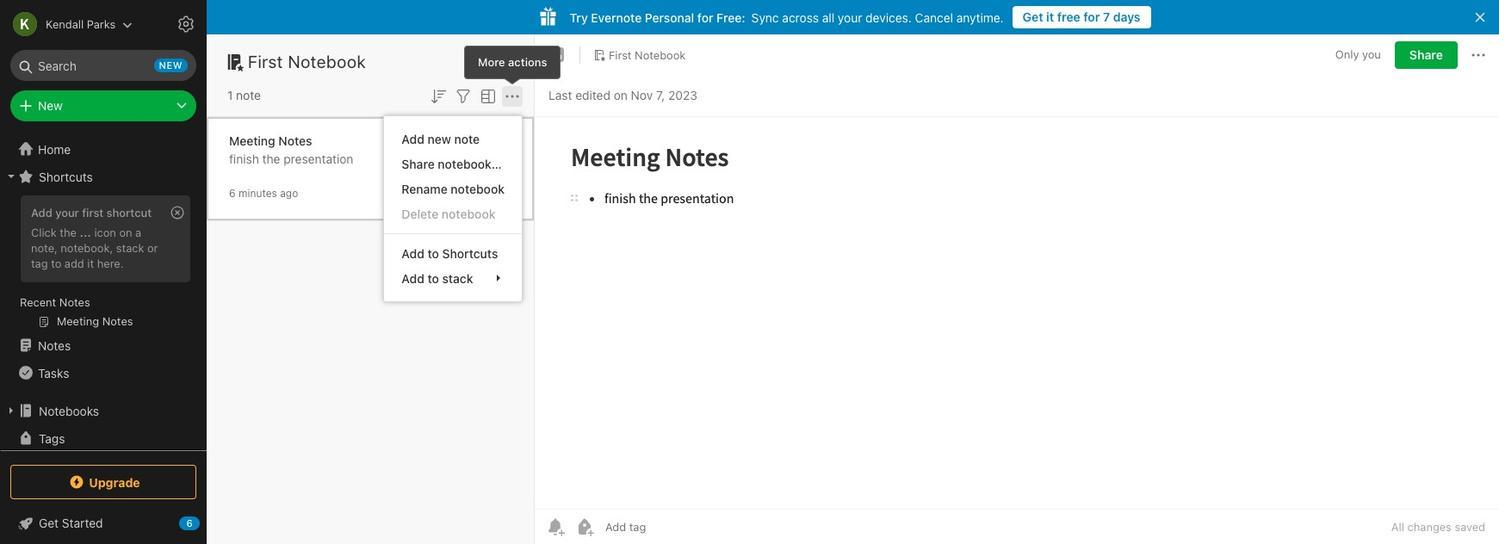 Task type: describe. For each thing, give the bounding box(es) containing it.
new button
[[10, 90, 196, 121]]

all changes saved
[[1391, 520, 1485, 534]]

note list element
[[207, 34, 535, 544]]

to for add to shortcuts
[[428, 246, 439, 261]]

anytime.
[[956, 10, 1004, 25]]

a
[[135, 226, 141, 239]]

icon
[[94, 226, 116, 239]]

tag
[[31, 256, 48, 270]]

notebook for delete notebook
[[442, 206, 496, 221]]

add a reminder image
[[545, 517, 566, 537]]

add new note link
[[384, 126, 522, 151]]

more actions tooltip
[[464, 45, 561, 85]]

parks
[[87, 17, 116, 31]]

...
[[80, 226, 91, 239]]

share notebook… link
[[384, 151, 522, 176]]

or
[[147, 241, 158, 255]]

first inside note list element
[[248, 52, 283, 71]]

finish
[[229, 151, 259, 166]]

rename notebook link
[[384, 176, 522, 201]]

for for 7
[[1084, 9, 1100, 24]]

started
[[62, 516, 103, 530]]

add new note
[[402, 132, 480, 146]]

your inside group
[[55, 206, 79, 220]]

add to stack link
[[384, 266, 522, 291]]

7,
[[656, 87, 665, 102]]

share for share
[[1410, 47, 1443, 62]]

Sort options field
[[428, 84, 449, 107]]

notebook inside button
[[635, 48, 686, 62]]

new inside search box
[[159, 59, 183, 71]]

add to shortcuts
[[402, 246, 498, 261]]

free:
[[717, 10, 745, 25]]

upgrade button
[[10, 465, 196, 499]]

delete
[[402, 206, 439, 221]]

sync
[[751, 10, 779, 25]]

add your first shortcut
[[31, 206, 152, 220]]

get started
[[39, 516, 103, 530]]

notebook for rename notebook
[[451, 182, 505, 196]]

changes
[[1408, 520, 1452, 534]]

Add tag field
[[604, 519, 733, 535]]

2 vertical spatial notes
[[38, 338, 71, 353]]

the for finish
[[262, 151, 280, 166]]

actions
[[508, 55, 547, 68]]

nov
[[631, 87, 653, 102]]

only
[[1335, 48, 1359, 61]]

add for add your first shortcut
[[31, 206, 52, 220]]

settings image
[[176, 14, 196, 34]]

share for share notebook…
[[402, 157, 435, 171]]

1
[[227, 88, 233, 102]]

on inside note window element
[[614, 87, 628, 102]]

get it free for 7 days button
[[1012, 6, 1151, 28]]

note,
[[31, 241, 58, 255]]

rename notebook
[[402, 182, 505, 196]]

first inside first notebook button
[[609, 48, 632, 62]]

cancel
[[915, 10, 953, 25]]

tags
[[39, 431, 65, 446]]

more actions image
[[502, 86, 523, 107]]

stack inside add to stack link
[[442, 271, 473, 286]]

dropdown list menu
[[384, 126, 522, 291]]

all
[[822, 10, 835, 25]]

days
[[1113, 9, 1141, 24]]

shortcuts inside dropdown list menu
[[442, 246, 498, 261]]

recent
[[20, 295, 56, 309]]

evernote
[[591, 10, 642, 25]]

Add to stack field
[[384, 266, 522, 291]]

last edited on nov 7, 2023
[[549, 87, 697, 102]]

ago
[[280, 186, 298, 199]]

meeting
[[229, 133, 275, 148]]

presentation
[[284, 151, 353, 166]]

edited
[[575, 87, 610, 102]]

share button
[[1395, 41, 1458, 69]]

personal
[[645, 10, 694, 25]]

get for get started
[[39, 516, 59, 530]]

get it free for 7 days
[[1023, 9, 1141, 24]]

delete notebook
[[402, 206, 496, 221]]

the for click
[[60, 226, 77, 239]]

notebook,
[[61, 241, 113, 255]]

new inside dropdown list menu
[[428, 132, 451, 146]]

tasks button
[[0, 359, 199, 387]]

meeting notes
[[229, 133, 312, 148]]

tags button
[[0, 425, 199, 452]]

first
[[82, 206, 104, 220]]

more actions
[[478, 55, 547, 68]]

add
[[64, 256, 84, 270]]

1 note
[[227, 88, 261, 102]]

here.
[[97, 256, 124, 270]]

for for free:
[[697, 10, 713, 25]]

home link
[[0, 135, 207, 163]]

6 for 6 minutes ago
[[229, 186, 236, 199]]

tasks
[[38, 366, 69, 380]]

add to stack
[[402, 271, 473, 286]]

shortcuts inside button
[[39, 169, 93, 184]]

note inside dropdown list menu
[[454, 132, 480, 146]]

finish the presentation
[[229, 151, 353, 166]]

notebooks link
[[0, 397, 199, 425]]



Task type: vqa. For each thing, say whether or not it's contained in the screenshot.
... at left
yes



Task type: locate. For each thing, give the bounding box(es) containing it.
your up click the ...
[[55, 206, 79, 220]]

notebook
[[451, 182, 505, 196], [442, 206, 496, 221]]

1 vertical spatial 6
[[186, 518, 193, 529]]

1 horizontal spatial shortcuts
[[442, 246, 498, 261]]

0 horizontal spatial share
[[402, 157, 435, 171]]

6 inside note list element
[[229, 186, 236, 199]]

add up add to stack
[[402, 246, 424, 261]]

new search field
[[22, 50, 188, 81]]

1 horizontal spatial for
[[1084, 9, 1100, 24]]

1 horizontal spatial note
[[454, 132, 480, 146]]

for
[[1084, 9, 1100, 24], [697, 10, 713, 25]]

1 vertical spatial the
[[60, 226, 77, 239]]

it down "notebook,"
[[87, 256, 94, 270]]

share
[[1410, 47, 1443, 62], [402, 157, 435, 171]]

stack inside icon on a note, notebook, stack or tag to add it here.
[[116, 241, 144, 255]]

0 horizontal spatial stack
[[116, 241, 144, 255]]

all
[[1391, 520, 1404, 534]]

0 horizontal spatial 6
[[186, 518, 193, 529]]

0 vertical spatial note
[[236, 88, 261, 102]]

recent notes
[[20, 295, 90, 309]]

note window element
[[535, 34, 1499, 544]]

first
[[609, 48, 632, 62], [248, 52, 283, 71]]

delete notebook link
[[384, 201, 522, 226]]

0 horizontal spatial it
[[87, 256, 94, 270]]

to for add to stack
[[428, 271, 439, 286]]

click the ...
[[31, 226, 91, 239]]

get left started
[[39, 516, 59, 530]]

0 vertical spatial shortcuts
[[39, 169, 93, 184]]

notes up finish the presentation
[[278, 133, 312, 148]]

1 vertical spatial note
[[454, 132, 480, 146]]

first up 1 note
[[248, 52, 283, 71]]

expand notebooks image
[[4, 404, 18, 418]]

new down settings icon
[[159, 59, 183, 71]]

0 vertical spatial stack
[[116, 241, 144, 255]]

tree
[[0, 135, 207, 518]]

0 horizontal spatial on
[[119, 226, 132, 239]]

notes for meeting notes
[[278, 133, 312, 148]]

add up click
[[31, 206, 52, 220]]

0 horizontal spatial shortcuts
[[39, 169, 93, 184]]

Note Editor text field
[[535, 117, 1499, 509]]

more actions image
[[1468, 45, 1489, 65]]

more actions field inside note window element
[[1468, 41, 1489, 69]]

to
[[428, 246, 439, 261], [51, 256, 61, 270], [428, 271, 439, 286]]

notes for recent notes
[[59, 295, 90, 309]]

0 vertical spatial 6
[[229, 186, 236, 199]]

it left the free
[[1046, 9, 1054, 24]]

shortcuts button
[[0, 163, 199, 190]]

share notebook…
[[402, 157, 502, 171]]

notes right recent
[[59, 295, 90, 309]]

stack down a
[[116, 241, 144, 255]]

Help and Learning task checklist field
[[0, 510, 207, 537]]

add filters image
[[453, 86, 474, 107]]

1 horizontal spatial it
[[1046, 9, 1054, 24]]

note up notebook…
[[454, 132, 480, 146]]

stack down add to shortcuts link at the left top of page
[[442, 271, 473, 286]]

new
[[38, 98, 63, 113]]

notes up tasks
[[38, 338, 71, 353]]

add
[[402, 132, 424, 146], [31, 206, 52, 220], [402, 246, 424, 261], [402, 271, 424, 286]]

it
[[1046, 9, 1054, 24], [87, 256, 94, 270]]

group containing add your first shortcut
[[0, 190, 199, 338]]

1 vertical spatial notes
[[59, 295, 90, 309]]

share left more actions icon
[[1410, 47, 1443, 62]]

minutes
[[239, 186, 277, 199]]

notes
[[278, 133, 312, 148], [59, 295, 90, 309], [38, 338, 71, 353]]

1 vertical spatial stack
[[442, 271, 473, 286]]

1 vertical spatial it
[[87, 256, 94, 270]]

0 vertical spatial new
[[159, 59, 183, 71]]

on left nov
[[614, 87, 628, 102]]

0 vertical spatial get
[[1023, 9, 1043, 24]]

1 vertical spatial new
[[428, 132, 451, 146]]

the inside note list element
[[262, 151, 280, 166]]

0 horizontal spatial new
[[159, 59, 183, 71]]

7
[[1103, 9, 1110, 24]]

1 for from the left
[[1084, 9, 1100, 24]]

your
[[838, 10, 862, 25], [55, 206, 79, 220]]

kendall
[[46, 17, 84, 31]]

across
[[782, 10, 819, 25]]

expand note image
[[547, 45, 567, 65]]

tree containing home
[[0, 135, 207, 518]]

1 horizontal spatial more actions field
[[1468, 41, 1489, 69]]

1 horizontal spatial first
[[609, 48, 632, 62]]

it inside button
[[1046, 9, 1054, 24]]

0 vertical spatial your
[[838, 10, 862, 25]]

note right 1
[[236, 88, 261, 102]]

0 vertical spatial more actions field
[[1468, 41, 1489, 69]]

1 horizontal spatial 6
[[229, 186, 236, 199]]

to inside icon on a note, notebook, stack or tag to add it here.
[[51, 256, 61, 270]]

click
[[31, 226, 57, 239]]

1 horizontal spatial get
[[1023, 9, 1043, 24]]

0 horizontal spatial more actions field
[[502, 84, 523, 107]]

1 vertical spatial more actions field
[[502, 84, 523, 107]]

first notebook button
[[587, 43, 692, 67]]

1 vertical spatial on
[[119, 226, 132, 239]]

the
[[262, 151, 280, 166], [60, 226, 77, 239]]

1 horizontal spatial share
[[1410, 47, 1443, 62]]

on inside icon on a note, notebook, stack or tag to add it here.
[[119, 226, 132, 239]]

1 horizontal spatial stack
[[442, 271, 473, 286]]

notes inside note list element
[[278, 133, 312, 148]]

0 horizontal spatial the
[[60, 226, 77, 239]]

0 horizontal spatial for
[[697, 10, 713, 25]]

try
[[570, 10, 588, 25]]

on left a
[[119, 226, 132, 239]]

icon on a note, notebook, stack or tag to add it here.
[[31, 226, 158, 270]]

0 vertical spatial share
[[1410, 47, 1443, 62]]

add down the add to shortcuts on the top
[[402, 271, 424, 286]]

new
[[159, 59, 183, 71], [428, 132, 451, 146]]

share up rename
[[402, 157, 435, 171]]

free
[[1057, 9, 1081, 24]]

more
[[478, 55, 505, 68]]

notes inside group
[[59, 295, 90, 309]]

saved
[[1455, 520, 1485, 534]]

6 inside help and learning task checklist 'field'
[[186, 518, 193, 529]]

View options field
[[474, 84, 499, 107]]

notebook inside note list element
[[288, 52, 366, 71]]

it inside icon on a note, notebook, stack or tag to add it here.
[[87, 256, 94, 270]]

upgrade
[[89, 475, 140, 490]]

add inside field
[[402, 271, 424, 286]]

0 horizontal spatial get
[[39, 516, 59, 530]]

the left ...
[[60, 226, 77, 239]]

click to collapse image
[[200, 512, 213, 533]]

1 vertical spatial your
[[55, 206, 79, 220]]

you
[[1362, 48, 1381, 61]]

devices.
[[866, 10, 912, 25]]

first notebook up nov
[[609, 48, 686, 62]]

add tag image
[[574, 517, 595, 537]]

the inside group
[[60, 226, 77, 239]]

add for add new note
[[402, 132, 424, 146]]

stack
[[116, 241, 144, 255], [442, 271, 473, 286]]

2023
[[668, 87, 697, 102]]

1 vertical spatial notebook
[[442, 206, 496, 221]]

only you
[[1335, 48, 1381, 61]]

first notebook inside button
[[609, 48, 686, 62]]

last
[[549, 87, 572, 102]]

notebook down rename notebook
[[442, 206, 496, 221]]

more actions field right view options field
[[502, 84, 523, 107]]

your right all
[[838, 10, 862, 25]]

share inside "button"
[[1410, 47, 1443, 62]]

6 left minutes
[[229, 186, 236, 199]]

to inside add to shortcuts link
[[428, 246, 439, 261]]

rename
[[402, 182, 448, 196]]

to right tag
[[51, 256, 61, 270]]

add to shortcuts link
[[384, 241, 522, 266]]

first notebook up 1 note
[[248, 52, 366, 71]]

6 minutes ago
[[229, 186, 298, 199]]

to inside add to stack link
[[428, 271, 439, 286]]

home
[[38, 142, 71, 156]]

1 horizontal spatial notebook
[[635, 48, 686, 62]]

6
[[229, 186, 236, 199], [186, 518, 193, 529]]

shortcuts
[[39, 169, 93, 184], [442, 246, 498, 261]]

group
[[0, 190, 199, 338]]

on
[[614, 87, 628, 102], [119, 226, 132, 239]]

note
[[236, 88, 261, 102], [454, 132, 480, 146]]

1 horizontal spatial your
[[838, 10, 862, 25]]

get inside button
[[1023, 9, 1043, 24]]

shortcuts down home
[[39, 169, 93, 184]]

Add filters field
[[453, 84, 474, 107]]

add for add to stack
[[402, 271, 424, 286]]

6 left click to collapse icon
[[186, 518, 193, 529]]

try evernote personal for free: sync across all your devices. cancel anytime.
[[570, 10, 1004, 25]]

Search text field
[[22, 50, 184, 81]]

0 horizontal spatial first notebook
[[248, 52, 366, 71]]

add up "share notebook…"
[[402, 132, 424, 146]]

get for get it free for 7 days
[[1023, 9, 1043, 24]]

notes link
[[0, 332, 199, 359]]

get left the free
[[1023, 9, 1043, 24]]

1 horizontal spatial new
[[428, 132, 451, 146]]

1 vertical spatial shortcuts
[[442, 246, 498, 261]]

first down 'evernote'
[[609, 48, 632, 62]]

kendall parks
[[46, 17, 116, 31]]

1 horizontal spatial the
[[262, 151, 280, 166]]

0 vertical spatial it
[[1046, 9, 1054, 24]]

add for add to shortcuts
[[402, 246, 424, 261]]

notebook
[[635, 48, 686, 62], [288, 52, 366, 71]]

0 vertical spatial the
[[262, 151, 280, 166]]

1 vertical spatial share
[[402, 157, 435, 171]]

0 vertical spatial notes
[[278, 133, 312, 148]]

share inside dropdown list menu
[[402, 157, 435, 171]]

notebook down notebook…
[[451, 182, 505, 196]]

shortcut
[[106, 206, 152, 220]]

2 for from the left
[[697, 10, 713, 25]]

new up "share notebook…"
[[428, 132, 451, 146]]

0 horizontal spatial note
[[236, 88, 261, 102]]

Account field
[[0, 7, 133, 41]]

6 for 6
[[186, 518, 193, 529]]

get inside help and learning task checklist 'field'
[[39, 516, 59, 530]]

shortcuts up add to stack field
[[442, 246, 498, 261]]

to up add to stack
[[428, 246, 439, 261]]

0 horizontal spatial your
[[55, 206, 79, 220]]

for inside button
[[1084, 9, 1100, 24]]

for left "free:"
[[697, 10, 713, 25]]

first notebook
[[609, 48, 686, 62], [248, 52, 366, 71]]

first notebook inside note list element
[[248, 52, 366, 71]]

1 horizontal spatial first notebook
[[609, 48, 686, 62]]

1 horizontal spatial on
[[614, 87, 628, 102]]

notebooks
[[39, 403, 99, 418]]

More actions field
[[1468, 41, 1489, 69], [502, 84, 523, 107]]

for left 7
[[1084, 9, 1100, 24]]

0 vertical spatial on
[[614, 87, 628, 102]]

the down meeting notes on the top of page
[[262, 151, 280, 166]]

0 vertical spatial notebook
[[451, 182, 505, 196]]

0 horizontal spatial first
[[248, 52, 283, 71]]

1 vertical spatial get
[[39, 516, 59, 530]]

more actions field right "share" "button" on the top right of the page
[[1468, 41, 1489, 69]]

notebook…
[[438, 157, 502, 171]]

0 horizontal spatial notebook
[[288, 52, 366, 71]]

to down the add to shortcuts on the top
[[428, 271, 439, 286]]



